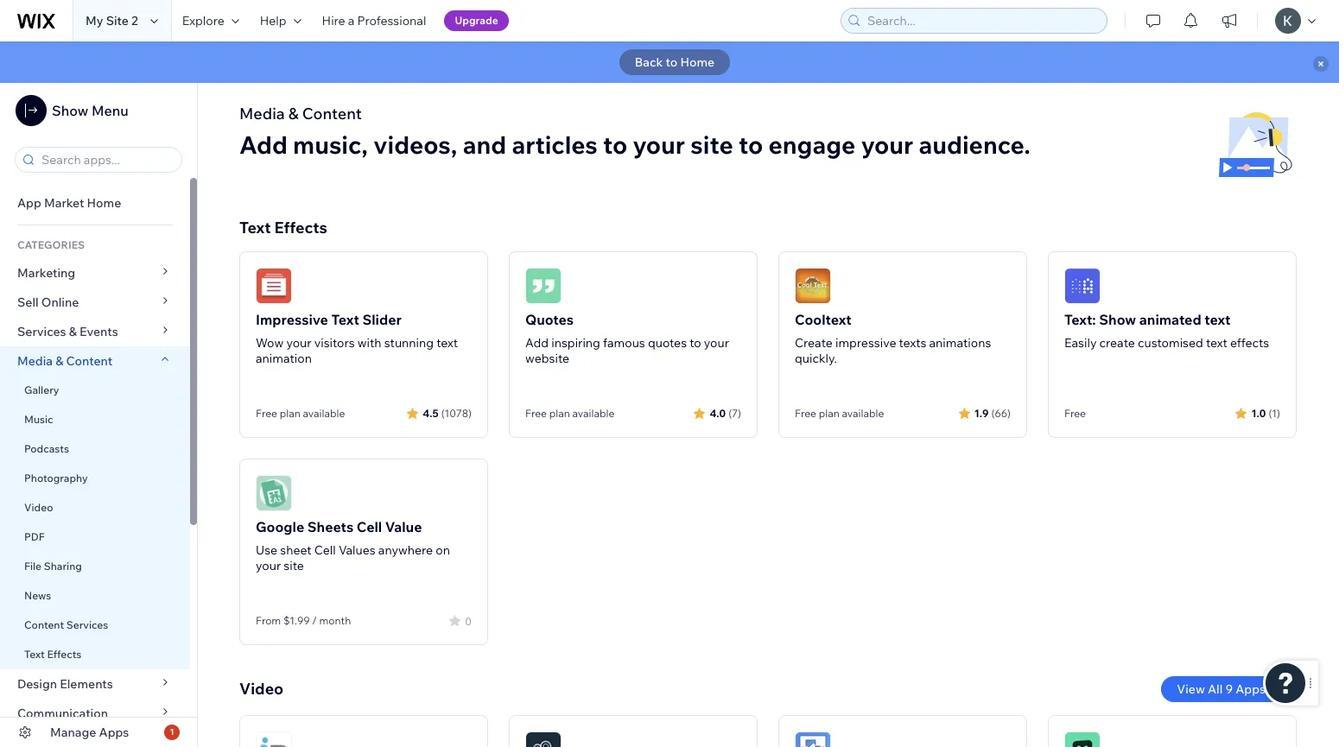 Task type: describe. For each thing, give the bounding box(es) containing it.
4.0 (7)
[[710, 407, 741, 419]]

to inside button
[[666, 54, 678, 70]]

view
[[1177, 682, 1205, 697]]

sell
[[17, 295, 39, 310]]

free plan available for text
[[256, 407, 345, 420]]

0 vertical spatial text effects
[[239, 218, 327, 238]]

(7)
[[729, 407, 741, 419]]

my
[[86, 13, 103, 29]]

free for create
[[795, 407, 816, 420]]

1 horizontal spatial apps
[[1236, 682, 1266, 697]]

(1078)
[[441, 407, 472, 419]]

music
[[24, 413, 53, 426]]

anywhere
[[378, 543, 433, 558]]

content services
[[24, 619, 108, 632]]

cooltext
[[795, 311, 852, 328]]

news
[[24, 589, 51, 602]]

show menu
[[52, 102, 128, 119]]

your inside google sheets cell value use sheet cell values anywhere on your site
[[256, 558, 281, 574]]

quickly.
[[795, 351, 837, 366]]

pdf link
[[0, 523, 190, 552]]

effects
[[1230, 335, 1269, 351]]

design elements
[[17, 677, 113, 692]]

events
[[80, 324, 118, 340]]

audience.
[[919, 130, 1031, 160]]

google sheets cell value use sheet cell values anywhere on your site
[[256, 518, 450, 574]]

animation
[[256, 351, 312, 366]]

communication link
[[0, 699, 190, 728]]

elements
[[60, 677, 113, 692]]

site inside google sheets cell value use sheet cell values anywhere on your site
[[284, 558, 304, 574]]

0
[[465, 615, 472, 628]]

(66)
[[991, 407, 1011, 419]]

google
[[256, 518, 304, 536]]

explore
[[182, 13, 224, 29]]

show inside button
[[52, 102, 88, 119]]

home for app market home
[[87, 195, 121, 211]]

plan for create
[[819, 407, 840, 420]]

music link
[[0, 405, 190, 435]]

values
[[339, 543, 376, 558]]

to left engage
[[739, 130, 763, 160]]

manage apps
[[50, 725, 129, 740]]

content services link
[[0, 611, 190, 640]]

show menu button
[[16, 95, 128, 126]]

text effects inside sidebar element
[[24, 648, 82, 661]]

free for text
[[256, 407, 277, 420]]

1.9
[[974, 407, 989, 419]]

back to home alert
[[0, 41, 1339, 83]]

app market home link
[[0, 188, 190, 218]]

manage
[[50, 725, 96, 740]]

create
[[795, 335, 833, 351]]

impressive text slider logo image
[[256, 268, 292, 304]]

quotes
[[648, 335, 687, 351]]

services & events link
[[0, 317, 190, 346]]

famous
[[603, 335, 645, 351]]

home for back to home
[[680, 54, 715, 70]]

categories
[[17, 238, 85, 251]]

free plan available for create
[[795, 407, 884, 420]]

text:
[[1064, 311, 1096, 328]]

file sharing link
[[0, 552, 190, 581]]

1.0 (1)
[[1251, 407, 1280, 419]]

available for impressive
[[842, 407, 884, 420]]

professional
[[357, 13, 426, 29]]

podcasts link
[[0, 435, 190, 464]]

available for slider
[[303, 407, 345, 420]]

site inside media & content add music, videos, and articles to your site to engage your audience.
[[691, 130, 733, 160]]

impressive
[[835, 335, 896, 351]]

content for media & content add music, videos, and articles to your site to engage your audience.
[[302, 104, 362, 124]]

free for add
[[525, 407, 547, 420]]

media & content add music, videos, and articles to your site to engage your audience.
[[239, 104, 1031, 160]]

menu
[[92, 102, 128, 119]]

cooltext logo image
[[795, 268, 831, 304]]

4.5
[[423, 407, 439, 419]]

slider
[[362, 311, 402, 328]]

google sheets cell value logo image
[[256, 475, 292, 511]]

gallery link
[[0, 376, 190, 405]]

site
[[106, 13, 129, 29]]

content for media & content
[[66, 353, 113, 369]]

customised
[[1138, 335, 1203, 351]]

a
[[348, 13, 355, 29]]

view all 9 apps link
[[1161, 677, 1297, 702]]

add inside quotes add inspiring famous quotes to your website
[[525, 335, 549, 351]]

marketing link
[[0, 258, 190, 288]]

your inside quotes add inspiring famous quotes to your website
[[704, 335, 729, 351]]

effects inside sidebar element
[[47, 648, 82, 661]]

engage
[[768, 130, 856, 160]]

upgrade button
[[444, 10, 509, 31]]

4 free from the left
[[1064, 407, 1086, 420]]

my site 2
[[86, 13, 138, 29]]

market
[[44, 195, 84, 211]]

0 horizontal spatial content
[[24, 619, 64, 632]]

0 vertical spatial effects
[[274, 218, 327, 238]]

design
[[17, 677, 57, 692]]

file sharing
[[24, 560, 82, 573]]

$1.99
[[283, 614, 310, 627]]

stunning
[[384, 335, 434, 351]]

quotes logo image
[[525, 268, 562, 304]]

media & content link
[[0, 346, 190, 376]]

1 vertical spatial cell
[[314, 543, 336, 558]]

from
[[256, 614, 281, 627]]

sheet
[[280, 543, 312, 558]]

0 vertical spatial cell
[[357, 518, 382, 536]]

& for media & content
[[55, 353, 63, 369]]

help
[[260, 13, 287, 29]]

(1)
[[1269, 407, 1280, 419]]

online
[[41, 295, 79, 310]]

texts
[[899, 335, 927, 351]]



Task type: vqa. For each thing, say whether or not it's contained in the screenshot.
Quotes logo
yes



Task type: locate. For each thing, give the bounding box(es) containing it.
1 vertical spatial apps
[[99, 725, 129, 740]]

show inside text: show animated text easily create customised text effects
[[1099, 311, 1136, 328]]

all
[[1208, 682, 1223, 697]]

1 horizontal spatial plan
[[549, 407, 570, 420]]

2 horizontal spatial free plan available
[[795, 407, 884, 420]]

visitors
[[314, 335, 355, 351]]

effects up impressive text slider logo
[[274, 218, 327, 238]]

text effects up design elements
[[24, 648, 82, 661]]

text up design
[[24, 648, 45, 661]]

1 free from the left
[[256, 407, 277, 420]]

plan for add
[[549, 407, 570, 420]]

/
[[312, 614, 317, 627]]

2 horizontal spatial plan
[[819, 407, 840, 420]]

sidebar element
[[0, 83, 198, 747]]

your down impressive
[[286, 335, 312, 351]]

plan down animation
[[280, 407, 300, 420]]

to right articles
[[603, 130, 627, 160]]

text up impressive text slider logo
[[239, 218, 271, 238]]

apps inside sidebar element
[[99, 725, 129, 740]]

upgrade
[[455, 14, 498, 27]]

media for media & content
[[17, 353, 53, 369]]

1 horizontal spatial home
[[680, 54, 715, 70]]

1 vertical spatial text effects
[[24, 648, 82, 661]]

1 vertical spatial content
[[66, 353, 113, 369]]

9
[[1226, 682, 1233, 697]]

2 free from the left
[[525, 407, 547, 420]]

text
[[239, 218, 271, 238], [331, 311, 359, 328], [24, 648, 45, 661]]

free down animation
[[256, 407, 277, 420]]

file
[[24, 560, 42, 573]]

help button
[[249, 0, 312, 41]]

0 vertical spatial add
[[239, 130, 288, 160]]

apps right manage on the left bottom of the page
[[99, 725, 129, 740]]

text effects link
[[0, 640, 190, 670]]

home inside sidebar element
[[87, 195, 121, 211]]

1 horizontal spatial site
[[691, 130, 733, 160]]

1 vertical spatial text
[[331, 311, 359, 328]]

1 vertical spatial video
[[239, 679, 284, 699]]

1 available from the left
[[303, 407, 345, 420]]

video inside sidebar element
[[24, 501, 53, 514]]

cell up 'values' in the left bottom of the page
[[357, 518, 382, 536]]

view all 9 apps
[[1177, 682, 1266, 697]]

2 available from the left
[[572, 407, 615, 420]]

hire a professional link
[[312, 0, 437, 41]]

0 horizontal spatial free plan available
[[256, 407, 345, 420]]

0 vertical spatial services
[[17, 324, 66, 340]]

your down the back
[[633, 130, 685, 160]]

hire
[[322, 13, 345, 29]]

website
[[525, 351, 569, 366]]

2 horizontal spatial content
[[302, 104, 362, 124]]

add inside media & content add music, videos, and articles to your site to engage your audience.
[[239, 130, 288, 160]]

photography link
[[0, 464, 190, 493]]

0 vertical spatial apps
[[1236, 682, 1266, 697]]

text up visitors
[[331, 311, 359, 328]]

video down from
[[239, 679, 284, 699]]

content up music,
[[302, 104, 362, 124]]

0 vertical spatial show
[[52, 102, 88, 119]]

animations
[[929, 335, 991, 351]]

news link
[[0, 581, 190, 611]]

1 vertical spatial show
[[1099, 311, 1136, 328]]

home right market
[[87, 195, 121, 211]]

to right quotes
[[690, 335, 701, 351]]

0 horizontal spatial text
[[24, 648, 45, 661]]

your right quotes
[[704, 335, 729, 351]]

1 vertical spatial effects
[[47, 648, 82, 661]]

0 vertical spatial text
[[239, 218, 271, 238]]

add left music,
[[239, 130, 288, 160]]

& for services & events
[[69, 324, 77, 340]]

plan down website on the top of the page
[[549, 407, 570, 420]]

your inside impressive text slider wow your visitors with stunning text animation
[[286, 335, 312, 351]]

show up create
[[1099, 311, 1136, 328]]

free plan available
[[256, 407, 345, 420], [525, 407, 615, 420], [795, 407, 884, 420]]

back to home button
[[619, 49, 730, 75]]

1 vertical spatial services
[[66, 619, 108, 632]]

media & content
[[17, 353, 113, 369]]

your
[[633, 130, 685, 160], [861, 130, 913, 160], [286, 335, 312, 351], [704, 335, 729, 351], [256, 558, 281, 574]]

text effects up impressive text slider logo
[[239, 218, 327, 238]]

2 horizontal spatial text
[[331, 311, 359, 328]]

back
[[635, 54, 663, 70]]

wow
[[256, 335, 284, 351]]

3 plan from the left
[[819, 407, 840, 420]]

text: show animated text logo image
[[1064, 268, 1101, 304]]

0 horizontal spatial plan
[[280, 407, 300, 420]]

1 horizontal spatial free plan available
[[525, 407, 615, 420]]

free down website on the top of the page
[[525, 407, 547, 420]]

2 vertical spatial content
[[24, 619, 64, 632]]

0 horizontal spatial show
[[52, 102, 88, 119]]

0 vertical spatial site
[[691, 130, 733, 160]]

text
[[1205, 311, 1231, 328], [437, 335, 458, 351], [1206, 335, 1228, 351]]

available for inspiring
[[572, 407, 615, 420]]

1 horizontal spatial text effects
[[239, 218, 327, 238]]

2 plan from the left
[[549, 407, 570, 420]]

0 horizontal spatial video
[[24, 501, 53, 514]]

1 horizontal spatial content
[[66, 353, 113, 369]]

communication
[[17, 706, 111, 721]]

1 vertical spatial &
[[69, 324, 77, 340]]

1 vertical spatial home
[[87, 195, 121, 211]]

from $1.99 / month
[[256, 614, 351, 627]]

to right the back
[[666, 54, 678, 70]]

create
[[1099, 335, 1135, 351]]

1 horizontal spatial text
[[239, 218, 271, 238]]

text left effects
[[1206, 335, 1228, 351]]

0 vertical spatial video
[[24, 501, 53, 514]]

0 horizontal spatial effects
[[47, 648, 82, 661]]

1 plan from the left
[[280, 407, 300, 420]]

media inside media & content add music, videos, and articles to your site to engage your audience.
[[239, 104, 285, 124]]

media inside sidebar element
[[17, 353, 53, 369]]

text up effects
[[1205, 311, 1231, 328]]

3 free plan available from the left
[[795, 407, 884, 420]]

plan for text
[[280, 407, 300, 420]]

& up music,
[[288, 104, 299, 124]]

1 horizontal spatial &
[[69, 324, 77, 340]]

to inside quotes add inspiring famous quotes to your website
[[690, 335, 701, 351]]

gallery
[[24, 384, 59, 397]]

1 horizontal spatial show
[[1099, 311, 1136, 328]]

& inside media & content add music, videos, and articles to your site to engage your audience.
[[288, 104, 299, 124]]

available down inspiring
[[572, 407, 615, 420]]

to
[[666, 54, 678, 70], [603, 130, 627, 160], [739, 130, 763, 160], [690, 335, 701, 351]]

content inside media & content add music, videos, and articles to your site to engage your audience.
[[302, 104, 362, 124]]

0 horizontal spatial apps
[[99, 725, 129, 740]]

add
[[239, 130, 288, 160], [525, 335, 549, 351]]

0 vertical spatial content
[[302, 104, 362, 124]]

content down services & events link
[[66, 353, 113, 369]]

1 horizontal spatial video
[[239, 679, 284, 699]]

cooltext create impressive texts animations quickly.
[[795, 311, 991, 366]]

1 horizontal spatial add
[[525, 335, 549, 351]]

2 horizontal spatial &
[[288, 104, 299, 124]]

text effects
[[239, 218, 327, 238], [24, 648, 82, 661]]

sheets
[[307, 518, 354, 536]]

video
[[24, 501, 53, 514], [239, 679, 284, 699]]

videos,
[[373, 130, 457, 160]]

available down animation
[[303, 407, 345, 420]]

0 horizontal spatial text effects
[[24, 648, 82, 661]]

cell down 'sheets'
[[314, 543, 336, 558]]

& for media & content add music, videos, and articles to your site to engage your audience.
[[288, 104, 299, 124]]

4.0
[[710, 407, 726, 419]]

hire a professional
[[322, 13, 426, 29]]

site
[[691, 130, 733, 160], [284, 558, 304, 574]]

1 horizontal spatial effects
[[274, 218, 327, 238]]

show left menu at the top left of page
[[52, 102, 88, 119]]

effects
[[274, 218, 327, 238], [47, 648, 82, 661]]

app market home
[[17, 195, 121, 211]]

your down google
[[256, 558, 281, 574]]

app
[[17, 195, 41, 211]]

text right stunning on the top left
[[437, 335, 458, 351]]

cell
[[357, 518, 382, 536], [314, 543, 336, 558]]

1
[[170, 727, 174, 738]]

effects down "content services"
[[47, 648, 82, 661]]

0 horizontal spatial home
[[87, 195, 121, 211]]

quotes add inspiring famous quotes to your website
[[525, 311, 729, 366]]

2 free plan available from the left
[[525, 407, 615, 420]]

home inside button
[[680, 54, 715, 70]]

media for media & content add music, videos, and articles to your site to engage your audience.
[[239, 104, 285, 124]]

1 horizontal spatial available
[[572, 407, 615, 420]]

1 horizontal spatial cell
[[357, 518, 382, 536]]

0 horizontal spatial site
[[284, 558, 304, 574]]

free plan available down quickly.
[[795, 407, 884, 420]]

easily
[[1064, 335, 1097, 351]]

& down services & events
[[55, 353, 63, 369]]

sharing
[[44, 560, 82, 573]]

and
[[463, 130, 506, 160]]

0 horizontal spatial &
[[55, 353, 63, 369]]

media
[[239, 104, 285, 124], [17, 353, 53, 369]]

Search apps... field
[[36, 148, 176, 172]]

animated
[[1139, 311, 1202, 328]]

1 horizontal spatial media
[[239, 104, 285, 124]]

design elements link
[[0, 670, 190, 699]]

sell online
[[17, 295, 79, 310]]

free plan available for add
[[525, 407, 615, 420]]

marketing
[[17, 265, 75, 281]]

4.5 (1078)
[[423, 407, 472, 419]]

0 horizontal spatial add
[[239, 130, 288, 160]]

your right engage
[[861, 130, 913, 160]]

apps right 9
[[1236, 682, 1266, 697]]

services down news link
[[66, 619, 108, 632]]

quotes
[[525, 311, 574, 328]]

services down sell online
[[17, 324, 66, 340]]

2 horizontal spatial available
[[842, 407, 884, 420]]

available down impressive in the right of the page
[[842, 407, 884, 420]]

pdf
[[24, 530, 45, 543]]

month
[[319, 614, 351, 627]]

0 horizontal spatial available
[[303, 407, 345, 420]]

free plan available down website on the top of the page
[[525, 407, 615, 420]]

content down "news" on the bottom of the page
[[24, 619, 64, 632]]

free plan available down animation
[[256, 407, 345, 420]]

on
[[436, 543, 450, 558]]

1 free plan available from the left
[[256, 407, 345, 420]]

1 vertical spatial add
[[525, 335, 549, 351]]

text inside sidebar element
[[24, 648, 45, 661]]

video link
[[0, 493, 190, 523]]

content
[[302, 104, 362, 124], [66, 353, 113, 369], [24, 619, 64, 632]]

text inside impressive text slider wow your visitors with stunning text animation
[[331, 311, 359, 328]]

3 available from the left
[[842, 407, 884, 420]]

inspiring
[[551, 335, 600, 351]]

video up the pdf
[[24, 501, 53, 514]]

free down the easily
[[1064, 407, 1086, 420]]

podcasts
[[24, 442, 69, 455]]

0 vertical spatial media
[[239, 104, 285, 124]]

Search... field
[[862, 9, 1102, 33]]

2 vertical spatial text
[[24, 648, 45, 661]]

text inside impressive text slider wow your visitors with stunning text animation
[[437, 335, 458, 351]]

1 vertical spatial media
[[17, 353, 53, 369]]

1 vertical spatial site
[[284, 558, 304, 574]]

0 vertical spatial home
[[680, 54, 715, 70]]

0 horizontal spatial media
[[17, 353, 53, 369]]

free down quickly.
[[795, 407, 816, 420]]

2 vertical spatial &
[[55, 353, 63, 369]]

services & events
[[17, 324, 118, 340]]

0 horizontal spatial cell
[[314, 543, 336, 558]]

photography
[[24, 472, 88, 485]]

sell online link
[[0, 288, 190, 317]]

home
[[680, 54, 715, 70], [87, 195, 121, 211]]

plan down quickly.
[[819, 407, 840, 420]]

& left events
[[69, 324, 77, 340]]

add down quotes
[[525, 335, 549, 351]]

2
[[131, 13, 138, 29]]

home right the back
[[680, 54, 715, 70]]

back to home
[[635, 54, 715, 70]]

0 vertical spatial &
[[288, 104, 299, 124]]

3 free from the left
[[795, 407, 816, 420]]



